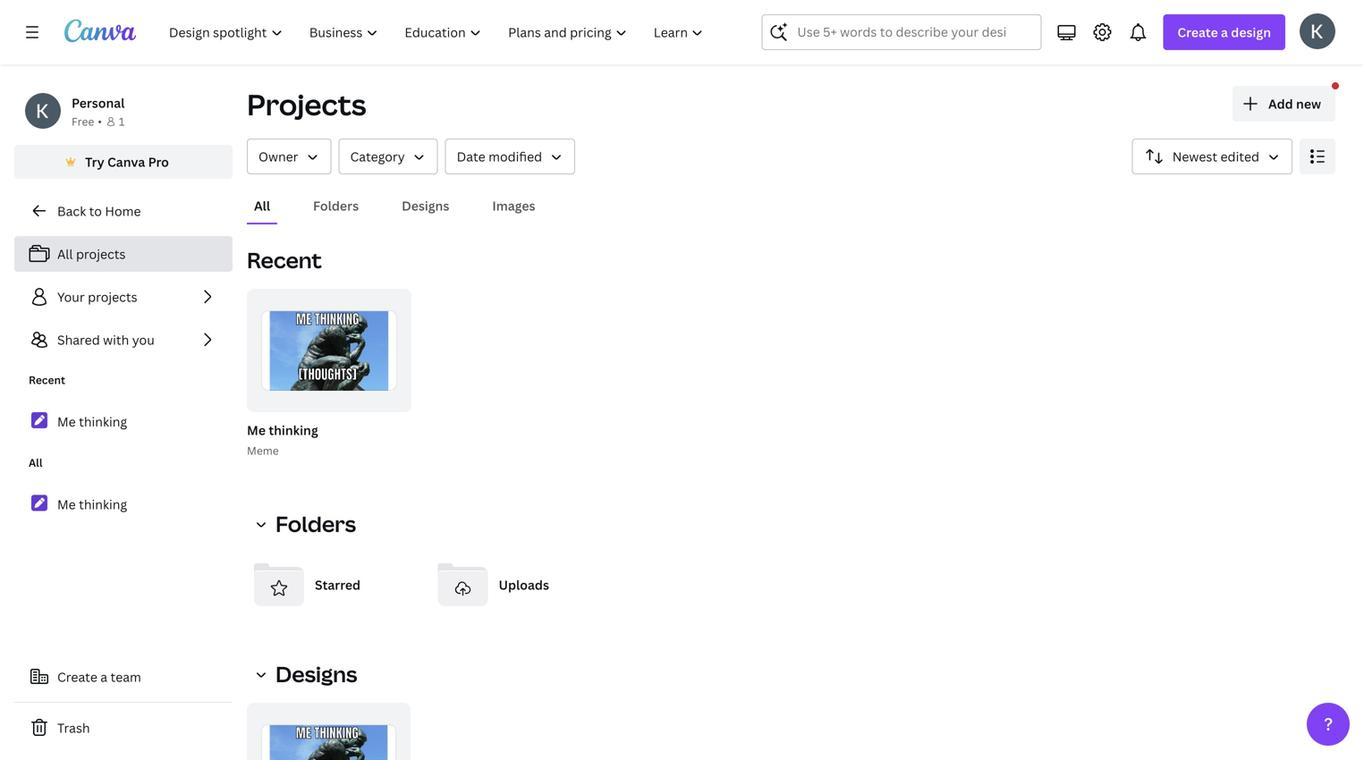 Task type: locate. For each thing, give the bounding box(es) containing it.
shared with you link
[[14, 322, 233, 358]]

add new
[[1269, 95, 1321, 112]]

1 vertical spatial me thinking
[[57, 496, 127, 513]]

images button
[[485, 189, 543, 223]]

1 vertical spatial folders
[[276, 510, 356, 539]]

thinking for 1st me thinking 'link' from the top
[[79, 413, 127, 430]]

1 vertical spatial projects
[[88, 289, 137, 306]]

1 vertical spatial me thinking link
[[14, 485, 233, 523]]

projects
[[76, 246, 126, 263], [88, 289, 137, 306]]

1 horizontal spatial create
[[1178, 24, 1218, 41]]

2 horizontal spatial all
[[254, 197, 270, 214]]

0 vertical spatial recent
[[247, 246, 322, 275]]

me thinking
[[57, 413, 127, 430], [57, 496, 127, 513]]

1 vertical spatial designs
[[276, 660, 357, 689]]

projects
[[247, 85, 366, 124]]

0 horizontal spatial recent
[[29, 373, 65, 387]]

create inside dropdown button
[[1178, 24, 1218, 41]]

0 vertical spatial all
[[254, 197, 270, 214]]

try
[[85, 153, 104, 170]]

Sort by button
[[1132, 139, 1293, 174]]

starred link
[[247, 553, 416, 617]]

designs button
[[395, 189, 457, 223]]

top level navigation element
[[157, 14, 719, 50]]

your
[[57, 289, 85, 306]]

projects right the your
[[88, 289, 137, 306]]

uploads
[[499, 577, 549, 594]]

me inside me thinking meme
[[247, 422, 266, 439]]

me
[[57, 413, 76, 430], [247, 422, 266, 439], [57, 496, 76, 513]]

back to home
[[57, 203, 141, 220]]

shared
[[57, 331, 100, 348]]

me thinking link
[[14, 403, 233, 441], [14, 485, 233, 523]]

recent down the all button
[[247, 246, 322, 275]]

new
[[1296, 95, 1321, 112]]

0 horizontal spatial designs
[[276, 660, 357, 689]]

with
[[103, 331, 129, 348]]

folders up starred link
[[276, 510, 356, 539]]

recent down the 'shared'
[[29, 373, 65, 387]]

list containing all projects
[[14, 236, 233, 358]]

Category button
[[339, 139, 438, 174]]

0 horizontal spatial all
[[29, 455, 43, 470]]

a left team
[[100, 669, 107, 686]]

folders down category
[[313, 197, 359, 214]]

thinking inside me thinking meme
[[269, 422, 318, 439]]

date
[[457, 148, 486, 165]]

designs inside dropdown button
[[276, 660, 357, 689]]

0 vertical spatial create
[[1178, 24, 1218, 41]]

all inside button
[[254, 197, 270, 214]]

newest
[[1173, 148, 1218, 165]]

add new button
[[1233, 86, 1336, 122]]

projects down "back to home"
[[76, 246, 126, 263]]

add
[[1269, 95, 1293, 112]]

folders inside folders button
[[313, 197, 359, 214]]

meme
[[247, 443, 279, 458]]

date modified
[[457, 148, 542, 165]]

1 horizontal spatial all
[[57, 246, 73, 263]]

None search field
[[762, 14, 1042, 50]]

0 vertical spatial me thinking link
[[14, 403, 233, 441]]

images
[[492, 197, 535, 214]]

create
[[1178, 24, 1218, 41], [57, 669, 97, 686]]

me thinking for 1st me thinking 'link' from the top
[[57, 413, 127, 430]]

thinking for 1st me thinking 'link' from the bottom of the page
[[79, 496, 127, 513]]

recent
[[247, 246, 322, 275], [29, 373, 65, 387]]

1 horizontal spatial designs
[[402, 197, 449, 214]]

1 horizontal spatial a
[[1221, 24, 1228, 41]]

me thinking meme
[[247, 422, 318, 458]]

thinking
[[79, 413, 127, 430], [269, 422, 318, 439], [79, 496, 127, 513]]

designs
[[402, 197, 449, 214], [276, 660, 357, 689]]

0 vertical spatial projects
[[76, 246, 126, 263]]

Search search field
[[798, 15, 1006, 49]]

a inside button
[[100, 669, 107, 686]]

me for 1st me thinking 'link' from the top
[[57, 413, 76, 430]]

create inside button
[[57, 669, 97, 686]]

create a design button
[[1163, 14, 1286, 50]]

0 vertical spatial designs
[[402, 197, 449, 214]]

1 vertical spatial create
[[57, 669, 97, 686]]

category
[[350, 148, 405, 165]]

1 me thinking link from the top
[[14, 403, 233, 441]]

free •
[[72, 114, 102, 129]]

0 vertical spatial folders
[[313, 197, 359, 214]]

projects for all projects
[[76, 246, 126, 263]]

a left design
[[1221, 24, 1228, 41]]

a inside dropdown button
[[1221, 24, 1228, 41]]

newest edited
[[1173, 148, 1260, 165]]

all
[[254, 197, 270, 214], [57, 246, 73, 263], [29, 455, 43, 470]]

create left design
[[1178, 24, 1218, 41]]

1 vertical spatial a
[[100, 669, 107, 686]]

projects for your projects
[[88, 289, 137, 306]]

uploads link
[[431, 553, 600, 617]]

Date modified button
[[445, 139, 575, 174]]

folders button
[[306, 189, 366, 223]]

0 horizontal spatial a
[[100, 669, 107, 686]]

0 vertical spatial a
[[1221, 24, 1228, 41]]

2 vertical spatial all
[[29, 455, 43, 470]]

1 me thinking from the top
[[57, 413, 127, 430]]

folders button
[[247, 506, 367, 542]]

0 horizontal spatial create
[[57, 669, 97, 686]]

create a design
[[1178, 24, 1271, 41]]

0 vertical spatial me thinking
[[57, 413, 127, 430]]

create left team
[[57, 669, 97, 686]]

1 vertical spatial recent
[[29, 373, 65, 387]]

back
[[57, 203, 86, 220]]

a
[[1221, 24, 1228, 41], [100, 669, 107, 686]]

design
[[1231, 24, 1271, 41]]

list
[[14, 236, 233, 358]]

2 me thinking from the top
[[57, 496, 127, 513]]

1 vertical spatial all
[[57, 246, 73, 263]]

folders
[[313, 197, 359, 214], [276, 510, 356, 539]]



Task type: describe. For each thing, give the bounding box(es) containing it.
all button
[[247, 189, 277, 223]]

all for all projects
[[57, 246, 73, 263]]

free
[[72, 114, 94, 129]]

a for team
[[100, 669, 107, 686]]

try canva pro button
[[14, 145, 233, 179]]

try canva pro
[[85, 153, 169, 170]]

you
[[132, 331, 155, 348]]

all for the all button
[[254, 197, 270, 214]]

1 horizontal spatial recent
[[247, 246, 322, 275]]

•
[[98, 114, 102, 129]]

designs button
[[247, 657, 368, 692]]

home
[[105, 203, 141, 220]]

starred
[[315, 577, 361, 594]]

pro
[[148, 153, 169, 170]]

edited
[[1221, 148, 1260, 165]]

create for create a team
[[57, 669, 97, 686]]

1
[[119, 114, 125, 129]]

all projects link
[[14, 236, 233, 272]]

2 me thinking link from the top
[[14, 485, 233, 523]]

your projects
[[57, 289, 137, 306]]

to
[[89, 203, 102, 220]]

Owner button
[[247, 139, 331, 174]]

back to home link
[[14, 193, 233, 229]]

trash
[[57, 720, 90, 737]]

all projects
[[57, 246, 126, 263]]

designs inside button
[[402, 197, 449, 214]]

me for 1st me thinking 'link' from the bottom of the page
[[57, 496, 76, 513]]

shared with you
[[57, 331, 155, 348]]

canva
[[107, 153, 145, 170]]

me thinking button
[[247, 420, 318, 442]]

your projects link
[[14, 279, 233, 315]]

me thinking for 1st me thinking 'link' from the bottom of the page
[[57, 496, 127, 513]]

personal
[[72, 94, 125, 111]]

create a team button
[[14, 659, 233, 695]]

team
[[111, 669, 141, 686]]

owner
[[259, 148, 298, 165]]

modified
[[489, 148, 542, 165]]

trash link
[[14, 710, 233, 746]]

a for design
[[1221, 24, 1228, 41]]

create for create a design
[[1178, 24, 1218, 41]]

folders inside folders dropdown button
[[276, 510, 356, 539]]

kendall parks image
[[1300, 13, 1336, 49]]

create a team
[[57, 669, 141, 686]]



Task type: vqa. For each thing, say whether or not it's contained in the screenshot.
All projects's All
yes



